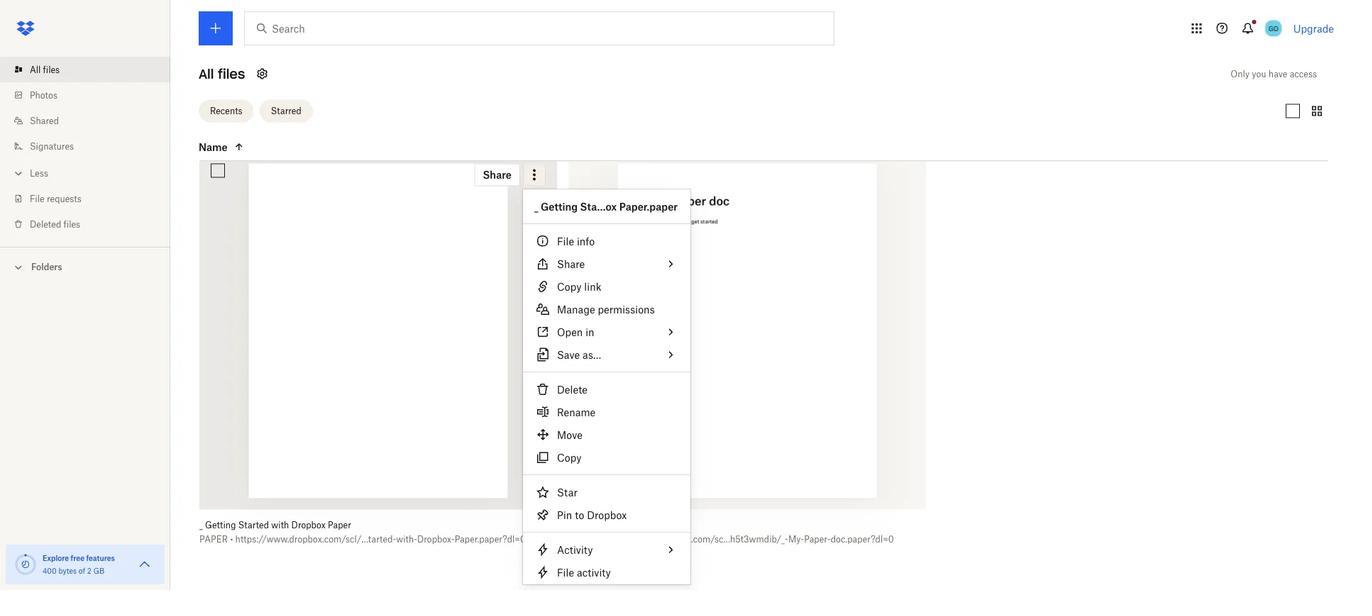 Task type: describe. For each thing, give the bounding box(es) containing it.
paper inside _ my paper doc paper • https://www.dropbox.com/sc…h5t3wmdib/_-my-paper-doc.paper?dl=0
[[589, 521, 612, 531]]

file requests
[[30, 193, 82, 204]]

manage
[[557, 304, 595, 316]]

photos link
[[11, 82, 170, 108]]

1 horizontal spatial all
[[199, 66, 214, 82]]

1 horizontal spatial all files
[[199, 66, 245, 82]]

paper inside _ getting started with dropbox paper paper • https://www.dropbox.com/scl/…tarted-with-dropbox-paper.paper?dl=0
[[199, 535, 228, 546]]

paper inside _ getting started with dropbox paper paper • https://www.dropbox.com/scl/…tarted-with-dropbox-paper.paper?dl=0
[[328, 521, 351, 531]]

dropbox-
[[417, 535, 455, 546]]

_ for _ my paper doc paper • https://www.dropbox.com/sc…h5t3wmdib/_-my-paper-doc.paper?dl=0
[[569, 521, 572, 531]]

to
[[575, 509, 585, 521]]

move menu item
[[523, 424, 691, 447]]

move
[[557, 429, 583, 441]]

deleted files
[[30, 219, 80, 230]]

deleted
[[30, 219, 61, 230]]

https://www.dropbox.com/sc…h5t3wmdib/_-
[[605, 535, 789, 546]]

https://www.dropbox.com/scl/…tarted-
[[235, 535, 396, 546]]

star menu item
[[523, 481, 691, 504]]

dropbox inside _ getting started with dropbox paper paper • https://www.dropbox.com/scl/…tarted-with-dropbox-paper.paper?dl=0
[[292, 521, 326, 531]]

pin to dropbox menu item
[[523, 504, 691, 527]]

dropbox image
[[11, 14, 40, 43]]

of
[[79, 567, 85, 576]]

list containing all files
[[0, 48, 170, 247]]

getting for started
[[205, 521, 236, 531]]

delete menu item
[[523, 378, 691, 401]]

paper inside _ my paper doc paper • https://www.dropbox.com/sc…h5t3wmdib/_-my-paper-doc.paper?dl=0
[[569, 535, 597, 546]]

getting for sta…ox
[[541, 201, 578, 213]]

copy link
[[557, 281, 602, 293]]

2 horizontal spatial files
[[218, 66, 245, 82]]

quota usage element
[[14, 554, 37, 576]]

doc.paper?dl=0
[[831, 535, 894, 546]]

file info
[[557, 235, 595, 247]]

copy link menu item
[[523, 275, 691, 298]]

rename
[[557, 406, 596, 419]]

all files list item
[[0, 57, 170, 82]]

rename menu item
[[523, 401, 691, 424]]

copy for copy
[[557, 452, 582, 464]]

link
[[585, 281, 602, 293]]

recents
[[210, 106, 243, 116]]

all inside list item
[[30, 64, 41, 75]]

signatures link
[[11, 133, 170, 159]]

upgrade
[[1294, 22, 1335, 34]]

signatures
[[30, 141, 74, 152]]

save as… menu item
[[523, 344, 691, 366]]

files for 'all files' link
[[43, 64, 60, 75]]

info
[[577, 235, 595, 247]]

activity menu item
[[523, 539, 691, 562]]

explore
[[43, 554, 69, 563]]

all files inside list item
[[30, 64, 60, 75]]

_ getting started with dropbox paper paper • https://www.dropbox.com/scl/…tarted-with-dropbox-paper.paper?dl=0
[[199, 521, 526, 546]]

explore free features 400 bytes of 2 gb
[[43, 554, 115, 576]]

manage permissions menu item
[[523, 298, 691, 321]]

folders
[[31, 262, 62, 273]]

my
[[574, 521, 587, 531]]



Task type: locate. For each thing, give the bounding box(es) containing it.
copy
[[557, 281, 582, 293], [557, 452, 582, 464]]

1 horizontal spatial dropbox
[[587, 509, 627, 521]]

2 • from the left
[[599, 535, 602, 546]]

all files link
[[11, 57, 170, 82]]

1 • from the left
[[230, 535, 233, 546]]

less image
[[11, 166, 26, 181]]

list
[[0, 48, 170, 247]]

dropbox inside menu item
[[587, 509, 627, 521]]

gb
[[93, 567, 104, 576]]

permissions
[[598, 304, 655, 316]]

activity
[[557, 544, 593, 556]]

have
[[1269, 69, 1288, 79]]

delete
[[557, 384, 588, 396]]

copy down share
[[557, 281, 582, 293]]

1 horizontal spatial files
[[64, 219, 80, 230]]

_
[[535, 201, 538, 213], [199, 521, 203, 531], [569, 521, 572, 531]]

1 horizontal spatial _
[[535, 201, 538, 213]]

file
[[30, 193, 44, 204], [557, 235, 574, 247], [557, 567, 574, 579]]

0 horizontal spatial getting
[[205, 521, 236, 531]]

in
[[586, 326, 595, 338]]

0 vertical spatial file
[[30, 193, 44, 204]]

recents button
[[199, 100, 254, 122]]

1 vertical spatial copy
[[557, 452, 582, 464]]

•
[[230, 535, 233, 546], [599, 535, 602, 546]]

_ inside _ getting started with dropbox paper paper • https://www.dropbox.com/scl/…tarted-with-dropbox-paper.paper?dl=0
[[199, 521, 203, 531]]

activity
[[577, 567, 611, 579]]

started
[[238, 521, 269, 531]]

all files up recents
[[199, 66, 245, 82]]

2 paper from the left
[[569, 535, 597, 546]]

sta…ox
[[580, 201, 617, 213]]

file down less
[[30, 193, 44, 204]]

requests
[[47, 193, 82, 204]]

files up photos
[[43, 64, 60, 75]]

• inside _ my paper doc paper • https://www.dropbox.com/sc…h5t3wmdib/_-my-paper-doc.paper?dl=0
[[599, 535, 602, 546]]

copy inside copy menu item
[[557, 452, 582, 464]]

files inside the deleted files 'link'
[[64, 219, 80, 230]]

paper right my
[[589, 521, 612, 531]]

_ left my
[[569, 521, 572, 531]]

bytes
[[59, 567, 77, 576]]

_ getting started with dropbox paper button
[[199, 520, 526, 532]]

copy menu item
[[523, 447, 691, 469]]

deleted files link
[[11, 212, 170, 237]]

2 horizontal spatial _
[[569, 521, 572, 531]]

free
[[71, 554, 84, 563]]

1 paper from the left
[[199, 535, 228, 546]]

file left info
[[557, 235, 574, 247]]

name button
[[199, 138, 318, 155]]

0 horizontal spatial paper
[[328, 521, 351, 531]]

1 vertical spatial file
[[557, 235, 574, 247]]

0 horizontal spatial all
[[30, 64, 41, 75]]

2 copy from the top
[[557, 452, 582, 464]]

file for file activity
[[557, 567, 574, 579]]

folders button
[[0, 256, 170, 277]]

files right "deleted"
[[64, 219, 80, 230]]

pin to dropbox
[[557, 509, 627, 521]]

paper
[[328, 521, 351, 531], [589, 521, 612, 531]]

photos
[[30, 90, 57, 100]]

file for file requests
[[30, 193, 44, 204]]

0 horizontal spatial _
[[199, 521, 203, 531]]

file activity menu item
[[523, 562, 691, 584]]

1 copy from the top
[[557, 281, 582, 293]]

getting left started
[[205, 521, 236, 531]]

upgrade link
[[1294, 22, 1335, 34]]

my-
[[789, 535, 805, 546]]

_ getting sta…ox paper.paper
[[535, 201, 678, 213]]

1 paper from the left
[[328, 521, 351, 531]]

name
[[199, 141, 228, 153]]

2 paper from the left
[[589, 521, 612, 531]]

getting up the file info
[[541, 201, 578, 213]]

paper up https://www.dropbox.com/scl/…tarted-
[[328, 521, 351, 531]]

_ for _ getting sta…ox paper.paper
[[535, 201, 538, 213]]

_ my paper doc paper • https://www.dropbox.com/sc…h5t3wmdib/_-my-paper-doc.paper?dl=0
[[569, 521, 894, 546]]

pin
[[557, 509, 572, 521]]

manage permissions
[[557, 304, 655, 316]]

files inside 'all files' link
[[43, 64, 60, 75]]

1 horizontal spatial paper
[[589, 521, 612, 531]]

getting inside _ getting started with dropbox paper paper • https://www.dropbox.com/scl/…tarted-with-dropbox-paper.paper?dl=0
[[205, 521, 236, 531]]

1 horizontal spatial •
[[599, 535, 602, 546]]

as…
[[583, 349, 601, 361]]

paper
[[199, 535, 228, 546], [569, 535, 597, 546]]

all up photos
[[30, 64, 41, 75]]

files for the deleted files 'link'
[[64, 219, 80, 230]]

dropbox down star 'menu item'
[[587, 509, 627, 521]]

only
[[1231, 69, 1250, 79]]

copy for copy link
[[557, 281, 582, 293]]

files up recents button at the top left of page
[[218, 66, 245, 82]]

all
[[30, 64, 41, 75], [199, 66, 214, 82]]

0 horizontal spatial files
[[43, 64, 60, 75]]

star
[[557, 487, 578, 499]]

file down activity
[[557, 567, 574, 579]]

file requests link
[[11, 186, 170, 212]]

files
[[43, 64, 60, 75], [218, 66, 245, 82], [64, 219, 80, 230]]

features
[[86, 554, 115, 563]]

doc
[[615, 521, 629, 531]]

file, _ my paper doc.paper row
[[569, 153, 926, 556]]

• inside _ getting started with dropbox paper paper • https://www.dropbox.com/scl/…tarted-with-dropbox-paper.paper?dl=0
[[230, 535, 233, 546]]

save
[[557, 349, 580, 361]]

you
[[1253, 69, 1267, 79]]

dropbox up https://www.dropbox.com/scl/…tarted-
[[292, 521, 326, 531]]

starred
[[271, 106, 302, 116]]

paper-
[[805, 535, 831, 546]]

all files
[[30, 64, 60, 75], [199, 66, 245, 82]]

copy down move
[[557, 452, 582, 464]]

share
[[557, 258, 585, 270]]

all up recents
[[199, 66, 214, 82]]

file info menu item
[[523, 230, 691, 253]]

file inside 'link'
[[30, 193, 44, 204]]

0 vertical spatial getting
[[541, 201, 578, 213]]

open in menu item
[[523, 321, 691, 344]]

starred button
[[260, 100, 313, 122]]

0 horizontal spatial dropbox
[[292, 521, 326, 531]]

access
[[1290, 69, 1318, 79]]

1 vertical spatial getting
[[205, 521, 236, 531]]

2 vertical spatial file
[[557, 567, 574, 579]]

400
[[43, 567, 57, 576]]

paper.paper
[[620, 201, 678, 213]]

share menu item
[[523, 253, 691, 275]]

_ for _ getting started with dropbox paper paper • https://www.dropbox.com/scl/…tarted-with-dropbox-paper.paper?dl=0
[[199, 521, 203, 531]]

less
[[30, 168, 48, 179]]

shared link
[[11, 108, 170, 133]]

save as…
[[557, 349, 601, 361]]

0 vertical spatial copy
[[557, 281, 582, 293]]

shared
[[30, 115, 59, 126]]

file activity
[[557, 567, 611, 579]]

only you have access
[[1231, 69, 1318, 79]]

open
[[557, 326, 583, 338]]

with
[[271, 521, 289, 531]]

0 horizontal spatial paper
[[199, 535, 228, 546]]

_ left sta…ox
[[535, 201, 538, 213]]

_ my paper doc button
[[569, 520, 895, 532]]

0 horizontal spatial all files
[[30, 64, 60, 75]]

file for file info
[[557, 235, 574, 247]]

1 horizontal spatial paper
[[569, 535, 597, 546]]

getting
[[541, 201, 578, 213], [205, 521, 236, 531]]

all files up photos
[[30, 64, 60, 75]]

_ left started
[[199, 521, 203, 531]]

2
[[87, 567, 92, 576]]

copy inside the copy link menu item
[[557, 281, 582, 293]]

open in
[[557, 326, 595, 338]]

0 horizontal spatial •
[[230, 535, 233, 546]]

with-
[[396, 535, 417, 546]]

dropbox
[[587, 509, 627, 521], [292, 521, 326, 531]]

paper.paper?dl=0
[[455, 535, 526, 546]]

1 horizontal spatial getting
[[541, 201, 578, 213]]

file, _ getting started with dropbox paper.paper row
[[199, 153, 557, 556]]

_ inside _ my paper doc paper • https://www.dropbox.com/sc…h5t3wmdib/_-my-paper-doc.paper?dl=0
[[569, 521, 572, 531]]



Task type: vqa. For each thing, say whether or not it's contained in the screenshot.
Less
yes



